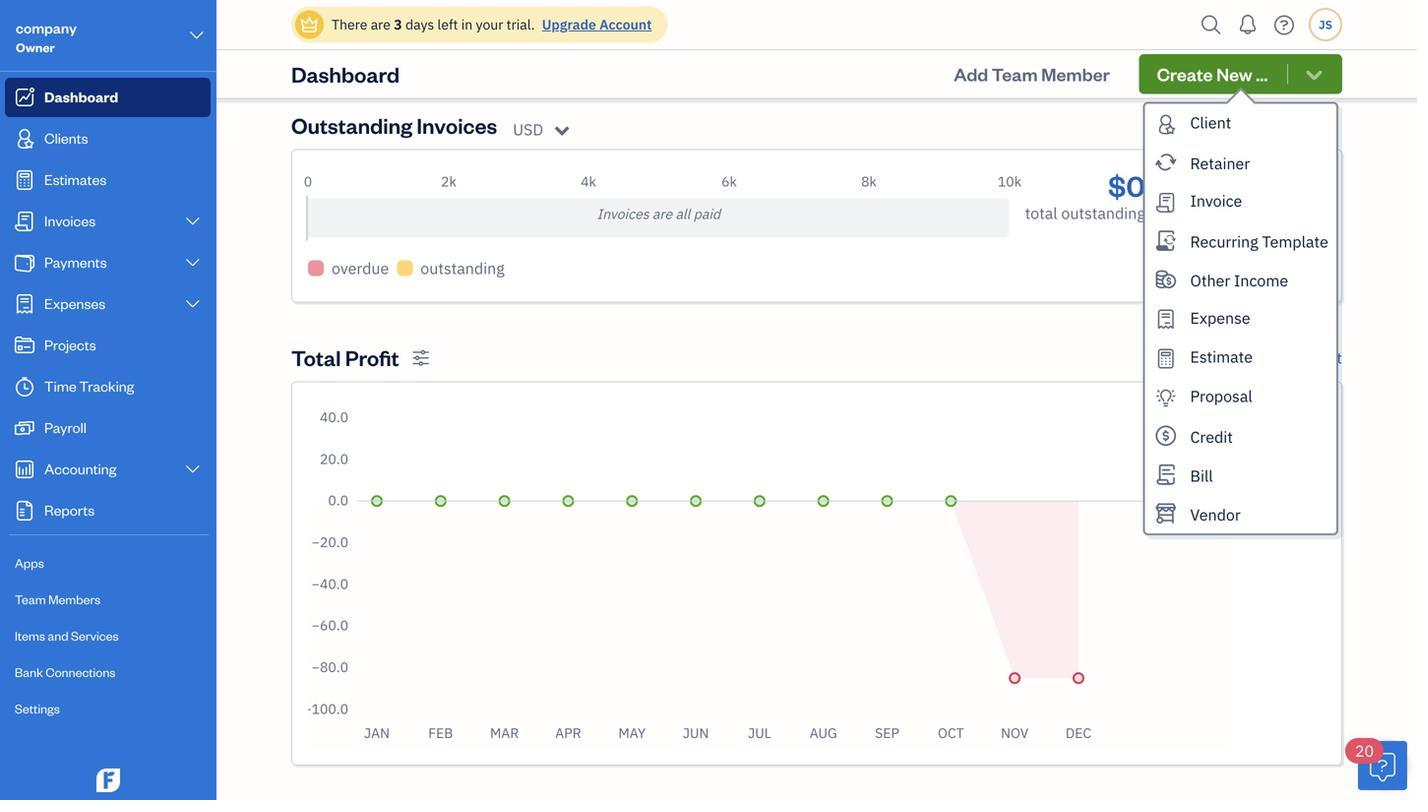 Task type: describe. For each thing, give the bounding box(es) containing it.
accounting link
[[5, 450, 211, 489]]

61-
[[1178, 232, 1203, 253]]

total
[[1025, 203, 1058, 224]]

4k
[[581, 172, 596, 191]]

timer image
[[13, 377, 36, 397]]

total
[[291, 344, 341, 372]]

expense image
[[13, 294, 36, 314]]

chevron large down image for invoices
[[184, 214, 202, 229]]

items and services link
[[5, 619, 211, 654]]

add
[[954, 62, 989, 85]]

company
[[16, 18, 77, 37]]

are for invoices
[[653, 205, 672, 223]]

and for services
[[48, 628, 68, 644]]

outstanding
[[291, 111, 412, 140]]

report
[[1295, 348, 1343, 368]]

are for there
[[371, 15, 391, 33]]

$0.00 link for 61-90 days
[[1284, 232, 1326, 253]]

0-30 days
[[1178, 168, 1251, 188]]

$0.00 for 61-90 days
[[1284, 232, 1326, 253]]

crown image
[[299, 14, 320, 35]]

overdue
[[332, 258, 389, 279]]

20
[[1355, 741, 1374, 761]]

estimate image
[[13, 170, 36, 190]]

team inside add team member button
[[992, 62, 1038, 85]]

tracking
[[79, 377, 134, 395]]

chart image
[[13, 460, 36, 479]]

payments
[[44, 252, 107, 271]]

days for 31-60 days
[[1226, 200, 1260, 220]]

left
[[438, 15, 458, 33]]

1 horizontal spatial bank
[[497, 45, 539, 68]]

search image
[[1196, 10, 1228, 40]]

proposal button
[[1146, 378, 1337, 417]]

&
[[1245, 348, 1256, 368]]

view profit & loss report
[[1165, 348, 1343, 368]]

team members link
[[5, 583, 211, 617]]

$0.00 link for 90+ days
[[1284, 264, 1326, 285]]

recurring template button
[[1146, 221, 1337, 260]]

js
[[1319, 17, 1333, 32]]

30
[[1194, 168, 1213, 188]]

2k
[[441, 172, 457, 191]]

Currency field
[[513, 118, 579, 142]]

days down recurring
[[1210, 264, 1245, 285]]

chevron large down image for accounting
[[184, 462, 202, 477]]

payments link
[[5, 243, 211, 283]]

8k
[[861, 172, 877, 191]]

bank connections
[[15, 664, 116, 680]]

credit
[[1191, 427, 1233, 447]]

time
[[44, 377, 77, 395]]

invoice image
[[13, 212, 36, 231]]

dashboard inside main 'element'
[[44, 87, 118, 106]]

…
[[1256, 63, 1268, 86]]

$0.00 for 90+ days
[[1284, 264, 1326, 285]]

profit for total
[[345, 344, 399, 372]]

payroll link
[[5, 409, 211, 448]]

invoices are all paid
[[597, 205, 721, 223]]

60
[[1203, 200, 1222, 220]]

projects
[[44, 335, 96, 354]]

connect your bank
[[383, 45, 539, 68]]

dashboard image
[[13, 88, 36, 107]]

31-60 days
[[1178, 200, 1260, 220]]

add team member
[[954, 62, 1110, 85]]

apps link
[[5, 546, 211, 581]]

clients
[[44, 128, 88, 147]]

create
[[1157, 63, 1213, 86]]

loss
[[1259, 348, 1291, 368]]

$0 total outstanding
[[1025, 167, 1146, 224]]

refer
[[754, 45, 799, 68]]

all
[[676, 205, 691, 223]]

projects link
[[5, 326, 211, 365]]

there are 3 days left in your trial. upgrade account
[[332, 15, 652, 33]]

money image
[[13, 418, 36, 438]]

chevron large down image for payments
[[184, 255, 202, 271]]

refer and earn
[[754, 45, 876, 68]]

total profit
[[291, 344, 399, 372]]

project image
[[13, 336, 36, 355]]

create new …
[[1157, 63, 1268, 86]]

bill
[[1191, 465, 1213, 486]]

reports link
[[5, 491, 211, 531]]

client
[[1191, 112, 1232, 133]]

member
[[1042, 62, 1110, 85]]

6k
[[722, 172, 737, 191]]

days for 0-30 days
[[1216, 168, 1251, 188]]

upgrade
[[542, 15, 596, 33]]

invoice
[[1191, 190, 1243, 211]]



Task type: vqa. For each thing, say whether or not it's contained in the screenshot.
middle Link
no



Task type: locate. For each thing, give the bounding box(es) containing it.
report image
[[13, 501, 36, 521]]

client image
[[13, 129, 36, 149]]

other
[[1191, 270, 1231, 291]]

invoices left all
[[597, 205, 649, 223]]

proposal
[[1191, 386, 1253, 407]]

connect your bank link
[[308, 36, 613, 77]]

usd
[[513, 119, 543, 140]]

2 horizontal spatial invoices
[[597, 205, 649, 223]]

bank connections link
[[5, 656, 211, 690]]

clients link
[[5, 119, 211, 158]]

0 horizontal spatial and
[[48, 628, 68, 644]]

profit left total profit filters icon
[[345, 344, 399, 372]]

time tracking
[[44, 377, 134, 395]]

members
[[48, 591, 101, 607]]

0 horizontal spatial outstanding
[[421, 258, 505, 279]]

earn
[[838, 45, 876, 68]]

0 vertical spatial bank
[[497, 45, 539, 68]]

reports
[[44, 501, 95, 519]]

invoices
[[417, 111, 497, 140], [597, 205, 649, 223], [44, 211, 96, 230]]

accounting
[[44, 459, 116, 478]]

$0 link
[[1108, 167, 1146, 204]]

$0.00
[[1284, 232, 1326, 253], [1284, 264, 1326, 285]]

there
[[332, 15, 368, 33]]

1 vertical spatial bank
[[15, 664, 43, 680]]

0 vertical spatial are
[[371, 15, 391, 33]]

0 horizontal spatial are
[[371, 15, 391, 33]]

js button
[[1309, 8, 1343, 41]]

outstanding down 2k
[[421, 258, 505, 279]]

total profit filters image
[[412, 349, 430, 367]]

payment image
[[13, 253, 36, 273]]

go to help image
[[1269, 10, 1300, 40]]

view
[[1165, 348, 1199, 368]]

create new … button
[[1139, 54, 1343, 94]]

dashboard
[[291, 60, 400, 88], [44, 87, 118, 106]]

outstanding invoices
[[291, 111, 497, 140]]

profit left &
[[1203, 348, 1241, 368]]

apps
[[15, 555, 44, 571]]

outstanding inside $0 total outstanding
[[1062, 203, 1146, 224]]

payroll
[[44, 418, 87, 437]]

invoices inside main 'element'
[[44, 211, 96, 230]]

$0.00 down template
[[1284, 264, 1326, 285]]

income
[[1234, 270, 1289, 291]]

freshbooks image
[[93, 769, 124, 792]]

chevron large down image
[[188, 24, 206, 47], [184, 214, 202, 229], [184, 255, 202, 271]]

days
[[1216, 168, 1251, 188], [1226, 200, 1260, 220], [1226, 232, 1260, 253], [1210, 264, 1245, 285]]

days right 90
[[1226, 232, 1260, 253]]

invoices down estimates
[[44, 211, 96, 230]]

$0.00 link down template
[[1284, 264, 1326, 285]]

expenses
[[44, 294, 106, 313]]

settings
[[15, 700, 60, 717]]

are left 3
[[371, 15, 391, 33]]

bank inside main 'element'
[[15, 664, 43, 680]]

dashboard down there
[[291, 60, 400, 88]]

dashboard link
[[5, 78, 211, 117]]

refer and earn link
[[662, 36, 968, 77]]

bank down trial.
[[497, 45, 539, 68]]

estimate
[[1191, 347, 1253, 367]]

outstanding right total at the top of page
[[1062, 203, 1146, 224]]

1 vertical spatial team
[[15, 591, 46, 607]]

upgrade account link
[[538, 15, 652, 33]]

your
[[455, 45, 492, 68]]

invoices link
[[5, 202, 211, 241]]

company owner
[[16, 18, 77, 55]]

90+ days
[[1178, 264, 1245, 285]]

2 vertical spatial chevron large down image
[[184, 255, 202, 271]]

items
[[15, 628, 45, 644]]

0 vertical spatial chevron large down image
[[188, 24, 206, 47]]

chevron large down image for expenses
[[184, 296, 202, 312]]

team right add
[[992, 62, 1038, 85]]

notifications image
[[1232, 5, 1264, 44]]

client button
[[1146, 104, 1337, 143]]

0 vertical spatial and
[[803, 45, 834, 68]]

and left earn
[[803, 45, 834, 68]]

1 horizontal spatial and
[[803, 45, 834, 68]]

trial.
[[507, 15, 535, 33]]

0 horizontal spatial invoices
[[44, 211, 96, 230]]

estimate button
[[1146, 338, 1337, 378]]

0 horizontal spatial profit
[[345, 344, 399, 372]]

chevron large down image inside expenses link
[[184, 296, 202, 312]]

credit button
[[1146, 417, 1337, 456]]

in
[[461, 15, 473, 33]]

dashboard up clients
[[44, 87, 118, 106]]

recurring template
[[1191, 231, 1329, 252]]

team up items
[[15, 591, 46, 607]]

chevron large down image up projects link
[[184, 296, 202, 312]]

expenses link
[[5, 284, 211, 324]]

1 vertical spatial are
[[653, 205, 672, 223]]

bank
[[497, 45, 539, 68], [15, 664, 43, 680]]

recurring
[[1191, 231, 1259, 252]]

and right items
[[48, 628, 68, 644]]

profit
[[345, 344, 399, 372], [1203, 348, 1241, 368]]

days up invoice
[[1216, 168, 1251, 188]]

are left all
[[653, 205, 672, 223]]

resource center badge image
[[1358, 741, 1408, 790]]

days right 60
[[1226, 200, 1260, 220]]

days for 61-90 days
[[1226, 232, 1260, 253]]

2 chevron large down image from the top
[[184, 462, 202, 477]]

1 vertical spatial $0.00
[[1284, 264, 1326, 285]]

items and services
[[15, 628, 119, 644]]

1 horizontal spatial team
[[992, 62, 1038, 85]]

0 horizontal spatial team
[[15, 591, 46, 607]]

template
[[1262, 231, 1329, 252]]

−$85
[[1251, 403, 1322, 440]]

vendor
[[1191, 504, 1241, 525]]

outstanding
[[1062, 203, 1146, 224], [421, 258, 505, 279]]

0 horizontal spatial dashboard
[[44, 87, 118, 106]]

invoices for invoices are all paid
[[597, 205, 649, 223]]

and inside main 'element'
[[48, 628, 68, 644]]

$0.00 link up income
[[1284, 232, 1326, 253]]

chevron large down image up reports link
[[184, 462, 202, 477]]

bank down items
[[15, 664, 43, 680]]

1 horizontal spatial invoices
[[417, 111, 497, 140]]

1 chevron large down image from the top
[[184, 296, 202, 312]]

1 horizontal spatial outstanding
[[1062, 203, 1146, 224]]

team
[[992, 62, 1038, 85], [15, 591, 46, 607]]

1 horizontal spatial are
[[653, 205, 672, 223]]

0 vertical spatial $0.00 link
[[1284, 232, 1326, 253]]

$0.00 link
[[1284, 232, 1326, 253], [1284, 264, 1326, 285]]

1 $0.00 link from the top
[[1284, 232, 1326, 253]]

time tracking link
[[5, 367, 211, 407]]

chevron large down image inside accounting link
[[184, 462, 202, 477]]

0-
[[1178, 168, 1194, 188]]

$0.00 up income
[[1284, 232, 1326, 253]]

expense
[[1191, 307, 1251, 328]]

0 horizontal spatial bank
[[15, 664, 43, 680]]

team inside team members link
[[15, 591, 46, 607]]

1 vertical spatial chevron large down image
[[184, 214, 202, 229]]

new
[[1217, 63, 1253, 86]]

main element
[[0, 0, 266, 800]]

invoices for invoices
[[44, 211, 96, 230]]

0 vertical spatial outstanding
[[1062, 203, 1146, 224]]

days
[[406, 15, 434, 33]]

1 vertical spatial outstanding
[[421, 258, 505, 279]]

0 vertical spatial team
[[992, 62, 1038, 85]]

invoices up 2k
[[417, 111, 497, 140]]

estimates link
[[5, 160, 211, 200]]

0 vertical spatial chevron large down image
[[184, 296, 202, 312]]

2 $0.00 from the top
[[1284, 264, 1326, 285]]

account
[[600, 15, 652, 33]]

2 $0.00 link from the top
[[1284, 264, 1326, 285]]

61-90 days
[[1178, 232, 1260, 253]]

0 vertical spatial $0.00
[[1284, 232, 1326, 253]]

retainer
[[1191, 153, 1250, 174]]

vendor button
[[1146, 495, 1337, 533]]

1 vertical spatial and
[[48, 628, 68, 644]]

team members
[[15, 591, 101, 607]]

and for earn
[[803, 45, 834, 68]]

add team member button
[[936, 54, 1128, 94]]

profit for view
[[1203, 348, 1241, 368]]

chevrondown image
[[1303, 64, 1326, 84]]

invoice button
[[1146, 182, 1337, 221]]

1 horizontal spatial profit
[[1203, 348, 1241, 368]]

31-
[[1178, 200, 1203, 220]]

$0
[[1108, 167, 1146, 204]]

retainer button
[[1146, 143, 1337, 182]]

1 vertical spatial chevron large down image
[[184, 462, 202, 477]]

1 vertical spatial $0.00 link
[[1284, 264, 1326, 285]]

chevron large down image inside payments "link"
[[184, 255, 202, 271]]

1 horizontal spatial dashboard
[[291, 60, 400, 88]]

1 $0.00 from the top
[[1284, 232, 1326, 253]]

chevron large down image
[[184, 296, 202, 312], [184, 462, 202, 477]]



